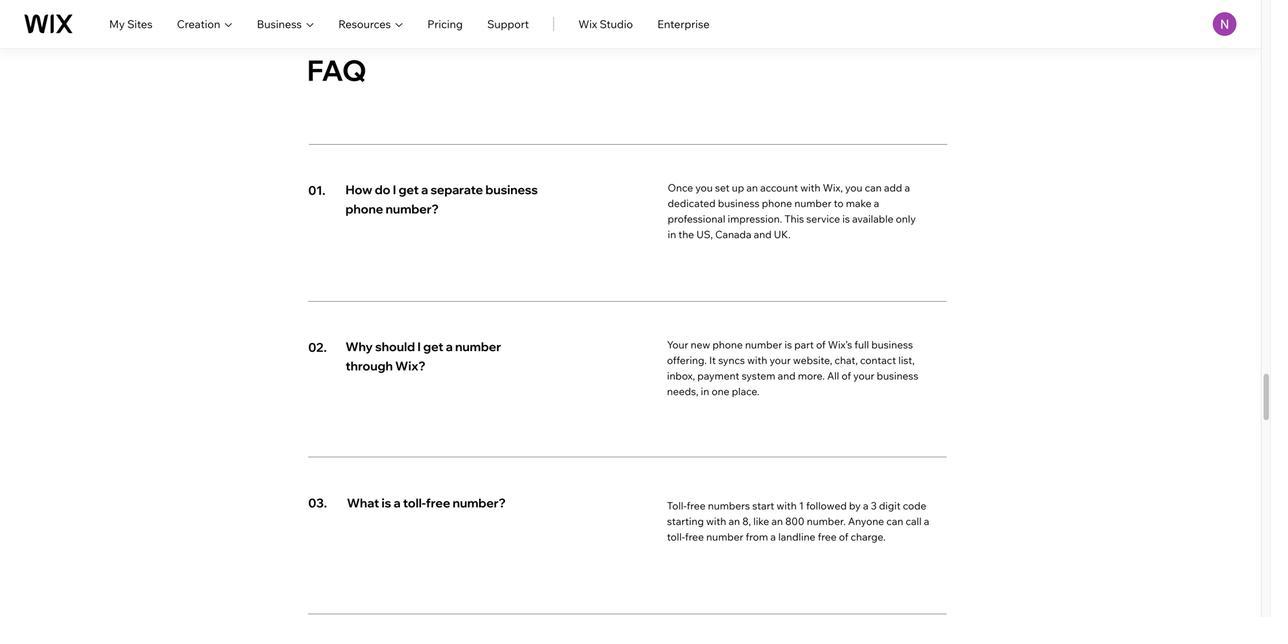 Task type: describe. For each thing, give the bounding box(es) containing it.
02.
[[308, 340, 327, 355]]

chat,
[[835, 354, 858, 367]]

number inside toll-free numbers start with 1 followed by a 3 digit code starting with an 8, like an 800 number. anyone can call a toll-free number from a landline free of charge.
[[707, 531, 744, 544]]

creation
[[177, 17, 220, 31]]

wix's
[[828, 338, 853, 351]]

enterprise
[[658, 17, 710, 31]]

landline
[[779, 531, 816, 544]]

system
[[742, 370, 776, 382]]

an inside once you set up an account with wix, you can add a dedicated business phone number to make a professional impression. this service is available only in the us, canada and uk.
[[747, 181, 758, 194]]

starting
[[667, 515, 704, 528]]

with inside once you set up an account with wix, you can add a dedicated business phone number to make a professional impression. this service is available only in the us, canada and uk.
[[801, 181, 821, 194]]

business button
[[257, 16, 314, 32]]

studio
[[600, 17, 633, 31]]

professional
[[668, 212, 726, 225]]

toll-free numbers start with 1 followed by a 3 digit code starting with an 8, like an 800 number. anyone can call a toll-free number from a landline free of charge.
[[667, 500, 930, 544]]

my
[[109, 17, 125, 31]]

only
[[896, 212, 916, 225]]

pricing link
[[428, 16, 463, 32]]

enterprise link
[[658, 16, 710, 32]]

a inside why should i get a number through wix?
[[446, 339, 453, 354]]

full
[[855, 338, 870, 351]]

1
[[799, 500, 804, 512]]

can inside toll-free numbers start with 1 followed by a 3 digit code starting with an 8, like an 800 number. anyone can call a toll-free number from a landline free of charge.
[[887, 515, 904, 528]]

wix?
[[395, 359, 426, 374]]

once
[[668, 181, 694, 194]]

account
[[761, 181, 799, 194]]

your new phone number is part of wix's full business offering. it syncs with your website, chat, contact list, inbox, payment system and more. all of your business needs, in one place.
[[667, 338, 919, 398]]

number inside your new phone number is part of wix's full business offering. it syncs with your website, chat, contact list, inbox, payment system and more. all of your business needs, in one place.
[[745, 338, 783, 351]]

wix studio
[[579, 17, 633, 31]]

can inside once you set up an account with wix, you can add a dedicated business phone number to make a professional impression. this service is available only in the us, canada and uk.
[[865, 181, 882, 194]]

a inside how do i get a separate business phone number?
[[421, 182, 428, 197]]

business up contact
[[872, 338, 914, 351]]

creation button
[[177, 16, 233, 32]]

available
[[853, 212, 894, 225]]

0 vertical spatial of
[[817, 338, 826, 351]]

0 horizontal spatial an
[[729, 515, 741, 528]]

phone inside once you set up an account with wix, you can add a dedicated business phone number to make a professional impression. this service is available only in the us, canada and uk.
[[762, 197, 793, 210]]

with down numbers
[[707, 515, 727, 528]]

business inside once you set up an account with wix, you can add a dedicated business phone number to make a professional impression. this service is available only in the us, canada and uk.
[[718, 197, 760, 210]]

business inside how do i get a separate business phone number?
[[486, 182, 538, 197]]

new
[[691, 338, 711, 351]]

offering.
[[667, 354, 707, 367]]

why
[[346, 339, 373, 354]]

of inside toll-free numbers start with 1 followed by a 3 digit code starting with an 8, like an 800 number. anyone can call a toll-free number from a landline free of charge.
[[839, 531, 849, 544]]

2 you from the left
[[846, 181, 863, 194]]

needs,
[[667, 385, 699, 398]]

a right from
[[771, 531, 776, 544]]

to
[[834, 197, 844, 210]]

3
[[871, 500, 877, 512]]

what
[[347, 496, 379, 511]]

2 horizontal spatial an
[[772, 515, 783, 528]]

in inside your new phone number is part of wix's full business offering. it syncs with your website, chat, contact list, inbox, payment system and more. all of your business needs, in one place.
[[701, 385, 710, 398]]

more.
[[798, 370, 825, 382]]

01.
[[308, 183, 326, 198]]

it
[[710, 354, 716, 367]]

resources button
[[339, 16, 403, 32]]

is inside once you set up an account with wix, you can add a dedicated business phone number to make a professional impression. this service is available only in the us, canada and uk.
[[843, 212, 850, 225]]

a left 3 at bottom
[[863, 500, 869, 512]]

place.
[[732, 385, 760, 398]]

number.
[[807, 515, 846, 528]]

wix
[[579, 17, 598, 31]]

800
[[786, 515, 805, 528]]

us,
[[697, 228, 713, 241]]

0 horizontal spatial toll-
[[403, 496, 426, 511]]

dedicated
[[668, 197, 716, 210]]

wix,
[[823, 181, 843, 194]]

payment
[[698, 370, 740, 382]]

make
[[846, 197, 872, 210]]

website,
[[794, 354, 833, 367]]

my sites
[[109, 17, 153, 31]]

profile image image
[[1214, 12, 1237, 36]]

my sites link
[[109, 16, 153, 32]]

in inside once you set up an account with wix, you can add a dedicated business phone number to make a professional impression. this service is available only in the us, canada and uk.
[[668, 228, 677, 241]]

what is a toll-free number?
[[347, 496, 506, 511]]

business
[[257, 17, 302, 31]]



Task type: locate. For each thing, give the bounding box(es) containing it.
code
[[903, 500, 927, 512]]

you left set
[[696, 181, 713, 194]]

followed
[[807, 500, 847, 512]]

business
[[486, 182, 538, 197], [718, 197, 760, 210], [872, 338, 914, 351], [877, 370, 919, 382]]

0 vertical spatial your
[[770, 354, 791, 367]]

support link
[[487, 16, 529, 32]]

0 horizontal spatial your
[[770, 354, 791, 367]]

phone up syncs
[[713, 338, 743, 351]]

is
[[843, 212, 850, 225], [785, 338, 792, 351], [382, 496, 391, 511]]

a right the should
[[446, 339, 453, 354]]

is right what
[[382, 496, 391, 511]]

an right 'like'
[[772, 515, 783, 528]]

1 horizontal spatial an
[[747, 181, 758, 194]]

1 vertical spatial get
[[423, 339, 444, 354]]

impression.
[[728, 212, 783, 225]]

0 horizontal spatial and
[[754, 228, 772, 241]]

start
[[753, 500, 775, 512]]

get for should
[[423, 339, 444, 354]]

this
[[785, 212, 805, 225]]

1 you from the left
[[696, 181, 713, 194]]

all
[[828, 370, 840, 382]]

toll- inside toll-free numbers start with 1 followed by a 3 digit code starting with an 8, like an 800 number. anyone can call a toll-free number from a landline free of charge.
[[667, 531, 685, 544]]

a
[[905, 181, 911, 194], [421, 182, 428, 197], [874, 197, 880, 210], [446, 339, 453, 354], [394, 496, 401, 511], [863, 500, 869, 512], [924, 515, 930, 528], [771, 531, 776, 544]]

a right what
[[394, 496, 401, 511]]

a right "add"
[[905, 181, 911, 194]]

get inside how do i get a separate business phone number?
[[399, 182, 419, 197]]

0 horizontal spatial is
[[382, 496, 391, 511]]

your up 'system'
[[770, 354, 791, 367]]

canada
[[716, 228, 752, 241]]

is inside your new phone number is part of wix's full business offering. it syncs with your website, chat, contact list, inbox, payment system and more. all of your business needs, in one place.
[[785, 338, 792, 351]]

and
[[754, 228, 772, 241], [778, 370, 796, 382]]

1 horizontal spatial number?
[[453, 496, 506, 511]]

get right do
[[399, 182, 419, 197]]

0 vertical spatial toll-
[[403, 496, 426, 511]]

i right do
[[393, 182, 396, 197]]

a up available
[[874, 197, 880, 210]]

phone inside your new phone number is part of wix's full business offering. it syncs with your website, chat, contact list, inbox, payment system and more. all of your business needs, in one place.
[[713, 338, 743, 351]]

an right up
[[747, 181, 758, 194]]

by
[[850, 500, 861, 512]]

03.
[[308, 496, 327, 511]]

you up make
[[846, 181, 863, 194]]

get inside why should i get a number through wix?
[[423, 339, 444, 354]]

toll-
[[667, 500, 687, 512]]

business down up
[[718, 197, 760, 210]]

0 vertical spatial is
[[843, 212, 850, 225]]

0 vertical spatial get
[[399, 182, 419, 197]]

an
[[747, 181, 758, 194], [729, 515, 741, 528], [772, 515, 783, 528]]

1 horizontal spatial in
[[701, 385, 710, 398]]

once you set up an account with wix, you can add a dedicated business phone number to make a professional impression. this service is available only in the us, canada and uk.
[[668, 181, 916, 241]]

digit
[[879, 500, 901, 512]]

toll- right what
[[403, 496, 426, 511]]

numbers
[[708, 500, 750, 512]]

1 horizontal spatial can
[[887, 515, 904, 528]]

uk.
[[774, 228, 791, 241]]

0 horizontal spatial in
[[668, 228, 677, 241]]

i up wix?
[[418, 339, 421, 354]]

can
[[865, 181, 882, 194], [887, 515, 904, 528]]

your down contact
[[854, 370, 875, 382]]

i for should
[[418, 339, 421, 354]]

toll-
[[403, 496, 426, 511], [667, 531, 685, 544]]

and down impression.
[[754, 228, 772, 241]]

charge.
[[851, 531, 886, 544]]

1 vertical spatial can
[[887, 515, 904, 528]]

1 vertical spatial in
[[701, 385, 710, 398]]

of
[[817, 338, 826, 351], [842, 370, 852, 382], [839, 531, 849, 544]]

number?
[[386, 202, 439, 217], [453, 496, 506, 511]]

2 horizontal spatial phone
[[762, 197, 793, 210]]

1 horizontal spatial toll-
[[667, 531, 685, 544]]

add
[[884, 181, 903, 194]]

0 horizontal spatial i
[[393, 182, 396, 197]]

1 vertical spatial your
[[854, 370, 875, 382]]

0 vertical spatial can
[[865, 181, 882, 194]]

1 vertical spatial toll-
[[667, 531, 685, 544]]

1 horizontal spatial your
[[854, 370, 875, 382]]

1 vertical spatial and
[[778, 370, 796, 382]]

of down number.
[[839, 531, 849, 544]]

call
[[906, 515, 922, 528]]

sites
[[127, 17, 153, 31]]

anyone
[[849, 515, 885, 528]]

with left 1
[[777, 500, 797, 512]]

list,
[[899, 354, 915, 367]]

1 vertical spatial i
[[418, 339, 421, 354]]

0 vertical spatial number?
[[386, 202, 439, 217]]

1 horizontal spatial is
[[785, 338, 792, 351]]

1 horizontal spatial get
[[423, 339, 444, 354]]

like
[[754, 515, 770, 528]]

can down "digit"
[[887, 515, 904, 528]]

wix studio link
[[579, 16, 633, 32]]

and left the more.
[[778, 370, 796, 382]]

1 vertical spatial of
[[842, 370, 852, 382]]

i
[[393, 182, 396, 197], [418, 339, 421, 354]]

how
[[346, 182, 373, 197]]

free
[[426, 496, 451, 511], [687, 500, 706, 512], [685, 531, 704, 544], [818, 531, 837, 544]]

0 horizontal spatial get
[[399, 182, 419, 197]]

your
[[667, 338, 689, 351]]

why should i get a number through wix?
[[346, 339, 501, 374]]

resources
[[339, 17, 391, 31]]

1 horizontal spatial you
[[846, 181, 863, 194]]

business down list,
[[877, 370, 919, 382]]

i inside why should i get a number through wix?
[[418, 339, 421, 354]]

0 horizontal spatial phone
[[346, 202, 383, 217]]

1 horizontal spatial phone
[[713, 338, 743, 351]]

2 horizontal spatial is
[[843, 212, 850, 225]]

number inside once you set up an account with wix, you can add a dedicated business phone number to make a professional impression. this service is available only in the us, canada and uk.
[[795, 197, 832, 210]]

an left '8,'
[[729, 515, 741, 528]]

in left the
[[668, 228, 677, 241]]

of right the all
[[842, 370, 852, 382]]

1 horizontal spatial and
[[778, 370, 796, 382]]

should
[[375, 339, 415, 354]]

is left 'part'
[[785, 338, 792, 351]]

with left wix,
[[801, 181, 821, 194]]

0 vertical spatial i
[[393, 182, 396, 197]]

0 vertical spatial in
[[668, 228, 677, 241]]

with up 'system'
[[748, 354, 768, 367]]

get for do
[[399, 182, 419, 197]]

faq
[[307, 52, 367, 88]]

phone down "account"
[[762, 197, 793, 210]]

separate
[[431, 182, 483, 197]]

through
[[346, 359, 393, 374]]

8,
[[743, 515, 751, 528]]

pricing
[[428, 17, 463, 31]]

of right 'part'
[[817, 338, 826, 351]]

your
[[770, 354, 791, 367], [854, 370, 875, 382]]

how do i get a separate business phone number?
[[346, 182, 538, 217]]

with
[[801, 181, 821, 194], [748, 354, 768, 367], [777, 500, 797, 512], [707, 515, 727, 528]]

with inside your new phone number is part of wix's full business offering. it syncs with your website, chat, contact list, inbox, payment system and more. all of your business needs, in one place.
[[748, 354, 768, 367]]

1 vertical spatial number?
[[453, 496, 506, 511]]

in left one
[[701, 385, 710, 398]]

phone
[[762, 197, 793, 210], [346, 202, 383, 217], [713, 338, 743, 351]]

and inside once you set up an account with wix, you can add a dedicated business phone number to make a professional impression. this service is available only in the us, canada and uk.
[[754, 228, 772, 241]]

number inside why should i get a number through wix?
[[455, 339, 501, 354]]

2 vertical spatial is
[[382, 496, 391, 511]]

up
[[732, 181, 745, 194]]

phone down how
[[346, 202, 383, 217]]

2 vertical spatial of
[[839, 531, 849, 544]]

toll- down starting at the bottom of page
[[667, 531, 685, 544]]

business right separate
[[486, 182, 538, 197]]

inbox,
[[667, 370, 696, 382]]

0 horizontal spatial can
[[865, 181, 882, 194]]

contact
[[861, 354, 897, 367]]

from
[[746, 531, 769, 544]]

a right call
[[924, 515, 930, 528]]

support
[[487, 17, 529, 31]]

0 horizontal spatial you
[[696, 181, 713, 194]]

number? inside how do i get a separate business phone number?
[[386, 202, 439, 217]]

1 horizontal spatial i
[[418, 339, 421, 354]]

a left separate
[[421, 182, 428, 197]]

one
[[712, 385, 730, 398]]

i inside how do i get a separate business phone number?
[[393, 182, 396, 197]]

do
[[375, 182, 391, 197]]

set
[[715, 181, 730, 194]]

i for do
[[393, 182, 396, 197]]

is down to
[[843, 212, 850, 225]]

can left "add"
[[865, 181, 882, 194]]

0 vertical spatial and
[[754, 228, 772, 241]]

part
[[795, 338, 814, 351]]

1 vertical spatial is
[[785, 338, 792, 351]]

service
[[807, 212, 841, 225]]

number
[[795, 197, 832, 210], [745, 338, 783, 351], [455, 339, 501, 354], [707, 531, 744, 544]]

syncs
[[719, 354, 745, 367]]

0 horizontal spatial number?
[[386, 202, 439, 217]]

the
[[679, 228, 695, 241]]

and inside your new phone number is part of wix's full business offering. it syncs with your website, chat, contact list, inbox, payment system and more. all of your business needs, in one place.
[[778, 370, 796, 382]]

phone inside how do i get a separate business phone number?
[[346, 202, 383, 217]]

get up wix?
[[423, 339, 444, 354]]



Task type: vqa. For each thing, say whether or not it's contained in the screenshot.
Creation
yes



